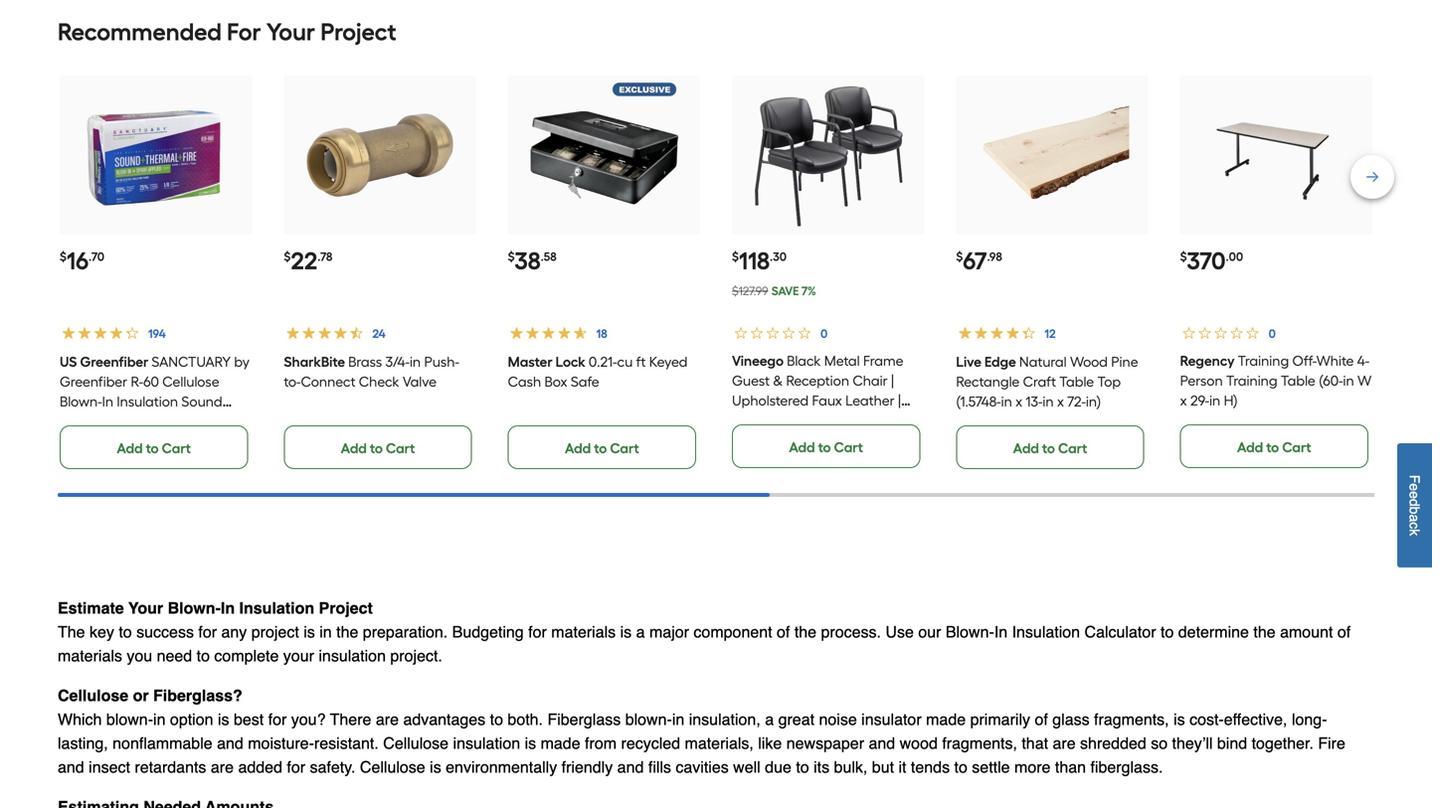 Task type: describe. For each thing, give the bounding box(es) containing it.
your inside 'recommended for your project' heading
[[266, 17, 315, 46]]

add to cart for 16
[[117, 440, 191, 457]]

project inside heading
[[320, 17, 396, 46]]

$ 67 .98
[[956, 247, 1002, 276]]

$ 118 .30
[[732, 247, 787, 276]]

add to cart for 22
[[341, 440, 415, 457]]

add to cart link for 38
[[508, 426, 696, 470]]

in inside sanctuary by greenfiber r-60 cellulose blown-in insulation sound barrier 48.7-sq ft per bag (25 lbs.)
[[102, 393, 113, 410]]

is left the "best"
[[218, 711, 229, 729]]

to inside the '38' list item
[[594, 440, 607, 457]]

a inside cellulose or fiberglass? which blown-in option is best for you? there are advantages to both. fiberglass blown-in insulation, a great noise insulator made primarily of glass fragments, is cost-effective, long- lasting, nonflammable and moisture-resistant. cellulose insulation is made from recycled materials, like newspaper and wood fragments, that are shredded so they'll bind together. fire and insect retardants are added for safety. cellulose is environmentally friendly and fills cavities well due to its bulk, but it tends to settle more than fiberglass.
[[765, 711, 774, 729]]

comfortable
[[782, 432, 863, 449]]

in left w
[[1343, 372, 1354, 389]]

fire
[[1318, 735, 1346, 753]]

upholstered
[[732, 392, 809, 409]]

amount
[[1280, 623, 1333, 642]]

to inside 370 list item
[[1266, 439, 1279, 456]]

they'll
[[1172, 735, 1213, 753]]

insect
[[89, 758, 130, 777]]

1 blown- from the left
[[106, 711, 153, 729]]

cellulose or fiberglass? which blown-in option is best for you? there are advantages to both. fiberglass blown-in insulation, a great noise insulator made primarily of glass fragments, is cost-effective, long- lasting, nonflammable and moisture-resistant. cellulose insulation is made from recycled materials, like newspaper and wood fragments, that are shredded so they'll bind together. fire and insect retardants are added for safety. cellulose is environmentally friendly and fills cavities well due to its bulk, but it tends to settle more than fiberglass.
[[58, 687, 1346, 777]]

any
[[221, 623, 247, 642]]

add to cart for 370
[[1237, 439, 1311, 456]]

component
[[694, 623, 772, 642]]

so
[[1151, 735, 1168, 753]]

barrier
[[60, 413, 102, 430]]

together.
[[1252, 735, 1314, 753]]

w
[[1358, 372, 1372, 389]]

0 horizontal spatial fragments,
[[942, 735, 1017, 753]]

us greenfiber sanctuary by greenfiber r-60 cellulose blown-in insulation sound barrier 48.7-sq ft per bag (25 lbs.) image
[[79, 78, 233, 232]]

cu
[[617, 354, 633, 371]]

$127.99
[[732, 284, 768, 298]]

f
[[1407, 475, 1423, 484]]

and down the "best"
[[217, 735, 243, 753]]

a inside "button"
[[1407, 515, 1423, 522]]

bag
[[190, 413, 216, 430]]

to right need
[[197, 647, 210, 665]]

cellulose up which
[[58, 687, 128, 705]]

add for 67
[[1013, 440, 1039, 457]]

use
[[886, 623, 914, 642]]

shredded
[[1080, 735, 1147, 753]]

live edge
[[956, 354, 1016, 371]]

its
[[814, 758, 830, 777]]

0 horizontal spatial of
[[777, 623, 790, 642]]

is up your
[[304, 623, 315, 642]]

leather
[[846, 392, 895, 409]]

retardants
[[135, 758, 206, 777]]

success
[[136, 623, 194, 642]]

add to cart link for 16
[[60, 426, 248, 470]]

than
[[1055, 758, 1086, 777]]

in left 'h)'
[[1209, 392, 1221, 409]]

to left the its
[[796, 758, 809, 777]]

for up moisture- at the left bottom
[[268, 711, 287, 729]]

recommended for your project heading
[[58, 12, 1375, 52]]

0 horizontal spatial materials
[[58, 647, 122, 665]]

regency training off-white 4-person training table (60-in w x 29-in h) image
[[1199, 78, 1353, 232]]

22 list item
[[284, 76, 476, 470]]

sound
[[181, 393, 222, 410]]

1 horizontal spatial x
[[1057, 393, 1064, 410]]

cellulose inside sanctuary by greenfiber r-60 cellulose blown-in insulation sound barrier 48.7-sq ft per bag (25 lbs.)
[[162, 374, 219, 390]]

$ 38 .58
[[508, 247, 557, 276]]

1 the from the left
[[336, 623, 358, 642]]

metal
[[824, 353, 860, 369]]

72-
[[1067, 393, 1086, 410]]

recommended for your project
[[58, 17, 396, 46]]

2 horizontal spatial blown-
[[946, 623, 994, 642]]

22
[[291, 247, 317, 276]]

brass 3/4-in push- to-connect check valve
[[284, 354, 459, 390]]

long-
[[1292, 711, 1327, 729]]

estimate your blown-in insulation project the key to success for any project is in the preparation. budgeting for materials is a major component of the process. use our blown-in insulation calculator to determine the amount of materials you need to complete your insulation project.
[[58, 599, 1351, 665]]

option
[[170, 711, 213, 729]]

for down moisture- at the left bottom
[[287, 758, 305, 777]]

118 list item
[[732, 76, 924, 469]]

| down frame
[[891, 372, 894, 389]]

29-
[[1190, 392, 1209, 409]]

add to cart for 38
[[565, 440, 639, 457]]

natural
[[1019, 354, 1067, 371]]

1 vertical spatial made
[[541, 735, 580, 753]]

edge
[[985, 354, 1016, 371]]

to inside 118 list item
[[818, 439, 831, 456]]

natural wood pine rectangle craft table top (1.5748-in x 13-in x 72-in)
[[956, 354, 1138, 410]]

regency
[[1180, 353, 1235, 369]]

brass
[[348, 354, 382, 371]]

add to cart link for 370
[[1180, 425, 1369, 468]]

cart for 67
[[1058, 440, 1087, 457]]

add inside 118 list item
[[789, 439, 815, 456]]

(25
[[219, 413, 238, 430]]

r-
[[131, 374, 143, 390]]

cart inside 118 list item
[[834, 439, 863, 456]]

cellulose down 'advantages'
[[383, 735, 449, 753]]

cash
[[508, 374, 541, 390]]

calculator
[[1085, 623, 1156, 642]]

2 the from the left
[[794, 623, 817, 642]]

is down 'advantages'
[[430, 758, 441, 777]]

durable
[[856, 412, 906, 429]]

(1.5748-
[[956, 393, 1001, 410]]

60
[[143, 374, 159, 390]]

guest
[[732, 372, 770, 389]]

1 horizontal spatial materials
[[551, 623, 616, 642]]

16
[[67, 247, 89, 276]]

wood
[[1070, 354, 1108, 371]]

insulation inside estimate your blown-in insulation project the key to success for any project is in the preparation. budgeting for materials is a major component of the process. use our blown-in insulation calculator to determine the amount of materials you need to complete your insulation project.
[[319, 647, 386, 665]]

design
[[803, 412, 847, 429]]

0 vertical spatial greenfiber
[[80, 354, 149, 371]]

per
[[165, 413, 187, 430]]

friendly
[[562, 758, 613, 777]]

$ 22 .78
[[284, 247, 333, 276]]

your
[[283, 647, 314, 665]]

glass
[[1053, 711, 1090, 729]]

$ for 16
[[60, 250, 67, 264]]

| up durable on the bottom right
[[898, 392, 901, 409]]

2 horizontal spatial insulation
[[1012, 623, 1080, 642]]

major
[[649, 623, 689, 642]]

insulator
[[861, 711, 922, 729]]

add to cart link for 22
[[284, 426, 472, 470]]

vineego black metal frame guest & reception chair | upholstered faux leather | ergonomic design | durable & sturdy | comfortable office experience image
[[751, 78, 905, 232]]

table inside training off-white 4- person training table (60-in w x 29-in h)
[[1281, 372, 1316, 389]]

us
[[60, 354, 77, 371]]

d
[[1407, 499, 1423, 507]]

add for 16
[[117, 440, 143, 457]]

project inside estimate your blown-in insulation project the key to success for any project is in the preparation. budgeting for materials is a major component of the process. use our blown-in insulation calculator to determine the amount of materials you need to complete your insulation project.
[[319, 599, 373, 618]]

add for 38
[[565, 440, 591, 457]]

cavities
[[676, 758, 729, 777]]

$ 16 .70
[[60, 247, 104, 276]]

office
[[866, 432, 905, 449]]

$ for 370
[[1180, 250, 1187, 264]]

1 vertical spatial &
[[910, 412, 919, 429]]

to inside the 67 list item
[[1042, 440, 1055, 457]]

or
[[133, 687, 149, 705]]

2 e from the top
[[1407, 491, 1423, 499]]

from
[[585, 735, 617, 753]]

to left settle
[[954, 758, 968, 777]]

reception
[[786, 372, 849, 389]]

there
[[330, 711, 371, 729]]

add to cart link inside 118 list item
[[732, 425, 920, 468]]

0 horizontal spatial &
[[773, 372, 783, 389]]

| right design
[[850, 412, 853, 429]]

1 horizontal spatial in
[[221, 599, 235, 618]]

h)
[[1224, 392, 1238, 409]]

key
[[90, 623, 114, 642]]

sharkbite brass 3/4-in push-to-connect check valve image
[[303, 78, 457, 232]]

ft inside sanctuary by greenfiber r-60 cellulose blown-in insulation sound barrier 48.7-sq ft per bag (25 lbs.)
[[152, 413, 162, 430]]

fiberglass?
[[153, 687, 243, 705]]



Task type: locate. For each thing, give the bounding box(es) containing it.
add to cart link inside 22 list item
[[284, 426, 472, 470]]

fiberglass.
[[1091, 758, 1163, 777]]

budgeting
[[452, 623, 524, 642]]

experience
[[732, 452, 802, 469]]

67
[[963, 247, 987, 276]]

add for 370
[[1237, 439, 1263, 456]]

67 list item
[[956, 76, 1148, 470]]

0 horizontal spatial a
[[636, 623, 645, 642]]

add down 13-
[[1013, 440, 1039, 457]]

$ for 118
[[732, 250, 739, 264]]

in down rectangle
[[1001, 393, 1012, 410]]

1 horizontal spatial blown-
[[168, 599, 221, 618]]

2 $ from the left
[[284, 250, 291, 264]]

3 the from the left
[[1254, 623, 1276, 642]]

48.7-
[[106, 413, 134, 430]]

cart inside the 67 list item
[[1058, 440, 1087, 457]]

blown-
[[106, 711, 153, 729], [625, 711, 672, 729]]

add down check
[[341, 440, 367, 457]]

recommended
[[58, 17, 222, 46]]

cart down 72-
[[1058, 440, 1087, 457]]

0 horizontal spatial your
[[128, 599, 163, 618]]

fiberglass
[[547, 711, 621, 729]]

$ up '$127.99' on the top of the page
[[732, 250, 739, 264]]

1 vertical spatial greenfiber
[[60, 374, 127, 390]]

insulation inside cellulose or fiberglass? which blown-in option is best for you? there are advantages to both. fiberglass blown-in insulation, a great noise insulator made primarily of glass fragments, is cost-effective, long- lasting, nonflammable and moisture-resistant. cellulose insulation is made from recycled materials, like newspaper and wood fragments, that are shredded so they'll bind together. fire and insect retardants are added for safety. cellulose is environmentally friendly and fills cavities well due to its bulk, but it tends to settle more than fiberglass.
[[453, 735, 520, 753]]

cellulose
[[162, 374, 219, 390], [58, 687, 128, 705], [383, 735, 449, 753], [360, 758, 425, 777]]

a inside estimate your blown-in insulation project the key to success for any project is in the preparation. budgeting for materials is a major component of the process. use our blown-in insulation calculator to determine the amount of materials you need to complete your insulation project.
[[636, 623, 645, 642]]

$ inside $ 370 .00
[[1180, 250, 1187, 264]]

add down 48.7-
[[117, 440, 143, 457]]

in up recycled
[[672, 711, 685, 729]]

add to cart link inside the '38' list item
[[508, 426, 696, 470]]

safety.
[[310, 758, 356, 777]]

ft right cu
[[636, 354, 646, 371]]

valve
[[403, 374, 437, 390]]

in down craft
[[1043, 393, 1054, 410]]

1 horizontal spatial ft
[[636, 354, 646, 371]]

chair
[[853, 372, 888, 389]]

6 $ from the left
[[1180, 250, 1187, 264]]

safe
[[571, 374, 599, 390]]

370 list item
[[1180, 76, 1373, 468]]

ft right sq
[[152, 413, 162, 430]]

$ for 38
[[508, 250, 515, 264]]

cost-
[[1190, 711, 1224, 729]]

0 vertical spatial training
[[1238, 353, 1289, 369]]

$ for 22
[[284, 250, 291, 264]]

b
[[1407, 507, 1423, 515]]

add to cart link for 67
[[956, 426, 1144, 470]]

of up that
[[1035, 711, 1048, 729]]

0 vertical spatial a
[[1407, 515, 1423, 522]]

black metal frame guest & reception chair | upholstered faux leather | ergonomic design | durable & sturdy | comfortable office experience
[[732, 353, 919, 469]]

greenfiber down the us greenfiber
[[60, 374, 127, 390]]

2 horizontal spatial are
[[1053, 735, 1076, 753]]

0 horizontal spatial made
[[541, 735, 580, 753]]

which
[[58, 711, 102, 729]]

cellulose down sanctuary
[[162, 374, 219, 390]]

4 $ from the left
[[732, 250, 739, 264]]

1 vertical spatial a
[[636, 623, 645, 642]]

insulation
[[117, 393, 178, 410], [239, 599, 314, 618], [1012, 623, 1080, 642]]

master lock 0.21-cu ft keyed cash box safe image
[[527, 78, 681, 232]]

to down training off-white 4- person training table (60-in w x 29-in h)
[[1266, 439, 1279, 456]]

add to cart inside 370 list item
[[1237, 439, 1311, 456]]

made up wood
[[926, 711, 966, 729]]

and down lasting,
[[58, 758, 84, 777]]

$ inside '$ 38 .58'
[[508, 250, 515, 264]]

table up 72-
[[1060, 374, 1094, 390]]

add inside the '38' list item
[[565, 440, 591, 457]]

is down the both.
[[525, 735, 536, 753]]

the left process.
[[794, 623, 817, 642]]

of
[[777, 623, 790, 642], [1338, 623, 1351, 642], [1035, 711, 1048, 729]]

1 e from the top
[[1407, 484, 1423, 491]]

$ left .00
[[1180, 250, 1187, 264]]

add to cart link inside the 67 list item
[[956, 426, 1144, 470]]

to down design
[[818, 439, 831, 456]]

in up valve
[[410, 354, 421, 371]]

greenfiber
[[80, 354, 149, 371], [60, 374, 127, 390]]

well
[[733, 758, 761, 777]]

2 vertical spatial insulation
[[1012, 623, 1080, 642]]

more
[[1014, 758, 1051, 777]]

$ left .98
[[956, 250, 963, 264]]

are right there
[[376, 711, 399, 729]]

add to cart inside the 67 list item
[[1013, 440, 1087, 457]]

0 vertical spatial &
[[773, 372, 783, 389]]

are up than
[[1053, 735, 1076, 753]]

fragments, up shredded
[[1094, 711, 1169, 729]]

effective,
[[1224, 711, 1287, 729]]

3 $ from the left
[[508, 250, 515, 264]]

$ inside $ 22 .78
[[284, 250, 291, 264]]

that
[[1022, 735, 1048, 753]]

cart for 370
[[1282, 439, 1311, 456]]

1 vertical spatial ft
[[152, 413, 162, 430]]

to down sq
[[146, 440, 159, 457]]

0 horizontal spatial insulation
[[117, 393, 178, 410]]

add to cart down design
[[789, 439, 863, 456]]

ergonomic
[[732, 412, 800, 429]]

for
[[227, 17, 261, 46]]

are
[[376, 711, 399, 729], [1053, 735, 1076, 753], [211, 758, 234, 777]]

cart down per on the bottom
[[162, 440, 191, 457]]

insulation right your
[[319, 647, 386, 665]]

x left 29-
[[1180, 392, 1187, 409]]

2 horizontal spatial of
[[1338, 623, 1351, 642]]

project
[[251, 623, 299, 642]]

is left the major
[[620, 623, 632, 642]]

blown- inside sanctuary by greenfiber r-60 cellulose blown-in insulation sound barrier 48.7-sq ft per bag (25 lbs.)
[[60, 393, 102, 410]]

e up 'd'
[[1407, 484, 1423, 491]]

the left preparation.
[[336, 623, 358, 642]]

a up k at the bottom of the page
[[1407, 515, 1423, 522]]

1 vertical spatial insulation
[[453, 735, 520, 753]]

4-
[[1357, 353, 1370, 369]]

1 horizontal spatial your
[[266, 17, 315, 46]]

1 horizontal spatial the
[[794, 623, 817, 642]]

moisture-
[[248, 735, 314, 753]]

black
[[787, 353, 821, 369]]

cart inside 370 list item
[[1282, 439, 1311, 456]]

1 vertical spatial training
[[1226, 372, 1278, 389]]

2 horizontal spatial a
[[1407, 515, 1423, 522]]

0 vertical spatial blown-
[[60, 393, 102, 410]]

$ inside $ 118 .30
[[732, 250, 739, 264]]

1 horizontal spatial made
[[926, 711, 966, 729]]

insulation up environmentally
[[453, 735, 520, 753]]

1 vertical spatial project
[[319, 599, 373, 618]]

in inside estimate your blown-in insulation project the key to success for any project is in the preparation. budgeting for materials is a major component of the process. use our blown-in insulation calculator to determine the amount of materials you need to complete your insulation project.
[[319, 623, 332, 642]]

2 horizontal spatial the
[[1254, 623, 1276, 642]]

0 horizontal spatial the
[[336, 623, 358, 642]]

you
[[127, 647, 152, 665]]

table
[[1281, 372, 1316, 389], [1060, 374, 1094, 390]]

live edge natural wood pine rectangle craft table top (1.5748-in x 13-in x 72-in) image
[[975, 78, 1129, 232]]

0 horizontal spatial insulation
[[319, 647, 386, 665]]

made down fiberglass
[[541, 735, 580, 753]]

$ inside '$ 16 .70'
[[60, 250, 67, 264]]

add to cart down sq
[[117, 440, 191, 457]]

1 horizontal spatial blown-
[[625, 711, 672, 729]]

greenfiber up r- at top left
[[80, 354, 149, 371]]

for right budgeting
[[528, 623, 547, 642]]

in right project
[[319, 623, 332, 642]]

cart inside the 16 list item
[[162, 440, 191, 457]]

process.
[[821, 623, 881, 642]]

blown- up success
[[168, 599, 221, 618]]

38 list item
[[508, 76, 700, 470]]

training left the "off-"
[[1238, 353, 1289, 369]]

insulation left calculator
[[1012, 623, 1080, 642]]

added
[[238, 758, 282, 777]]

2 vertical spatial a
[[765, 711, 774, 729]]

1 horizontal spatial table
[[1281, 372, 1316, 389]]

frame
[[863, 353, 904, 369]]

in
[[410, 354, 421, 371], [1343, 372, 1354, 389], [1209, 392, 1221, 409], [1001, 393, 1012, 410], [1043, 393, 1054, 410], [319, 623, 332, 642], [153, 711, 166, 729], [672, 711, 685, 729]]

add to cart link
[[732, 425, 920, 468], [1180, 425, 1369, 468], [60, 426, 248, 470], [284, 426, 472, 470], [508, 426, 696, 470], [956, 426, 1144, 470]]

0 vertical spatial materials
[[551, 623, 616, 642]]

16 list item
[[60, 76, 252, 470]]

0 horizontal spatial are
[[211, 758, 234, 777]]

for left any
[[198, 623, 217, 642]]

1 horizontal spatial insulation
[[453, 735, 520, 753]]

add inside the 67 list item
[[1013, 440, 1039, 457]]

$ left .70
[[60, 250, 67, 264]]

| up experience
[[776, 432, 779, 449]]

0 vertical spatial are
[[376, 711, 399, 729]]

& right durable on the bottom right
[[910, 412, 919, 429]]

project
[[320, 17, 396, 46], [319, 599, 373, 618]]

1 horizontal spatial of
[[1035, 711, 1048, 729]]

to-
[[284, 374, 301, 390]]

add to cart down 13-
[[1013, 440, 1087, 457]]

1 horizontal spatial a
[[765, 711, 774, 729]]

& up the upholstered
[[773, 372, 783, 389]]

your inside estimate your blown-in insulation project the key to success for any project is in the preparation. budgeting for materials is a major component of the process. use our blown-in insulation calculator to determine the amount of materials you need to complete your insulation project.
[[128, 599, 163, 618]]

118
[[739, 247, 770, 276]]

1 horizontal spatial &
[[910, 412, 919, 429]]

0 horizontal spatial table
[[1060, 374, 1094, 390]]

to inside 22 list item
[[370, 440, 383, 457]]

$127.99 save 7%
[[732, 284, 816, 298]]

to down check
[[370, 440, 383, 457]]

to left "determine"
[[1161, 623, 1174, 642]]

370
[[1187, 247, 1226, 276]]

0 horizontal spatial x
[[1016, 393, 1022, 410]]

to left the both.
[[490, 711, 503, 729]]

a left the major
[[636, 623, 645, 642]]

0 horizontal spatial ft
[[152, 413, 162, 430]]

x inside training off-white 4- person training table (60-in w x 29-in h)
[[1180, 392, 1187, 409]]

in inside brass 3/4-in push- to-connect check valve
[[410, 354, 421, 371]]

sanctuary
[[152, 354, 231, 371]]

cart for 38
[[610, 440, 639, 457]]

materials left the major
[[551, 623, 616, 642]]

$ for 67
[[956, 250, 963, 264]]

.78
[[317, 250, 333, 264]]

materials down key at the bottom of page
[[58, 647, 122, 665]]

$ left .58
[[508, 250, 515, 264]]

bind
[[1217, 735, 1247, 753]]

your up success
[[128, 599, 163, 618]]

to inside the 16 list item
[[146, 440, 159, 457]]

0 vertical spatial insulation
[[319, 647, 386, 665]]

1 vertical spatial in
[[221, 599, 235, 618]]

1 horizontal spatial insulation
[[239, 599, 314, 618]]

cart inside 22 list item
[[386, 440, 415, 457]]

add down 'h)'
[[1237, 439, 1263, 456]]

add to cart down safe
[[565, 440, 639, 457]]

table inside natural wood pine rectangle craft table top (1.5748-in x 13-in x 72-in)
[[1060, 374, 1094, 390]]

of inside cellulose or fiberglass? which blown-in option is best for you? there are advantages to both. fiberglass blown-in insulation, a great noise insulator made primarily of glass fragments, is cost-effective, long- lasting, nonflammable and moisture-resistant. cellulose insulation is made from recycled materials, like newspaper and wood fragments, that are shredded so they'll bind together. fire and insect retardants are added for safety. cellulose is environmentally friendly and fills cavities well due to its bulk, but it tends to settle more than fiberglass.
[[1035, 711, 1048, 729]]

add for 22
[[341, 440, 367, 457]]

project.
[[390, 647, 442, 665]]

add down design
[[789, 439, 815, 456]]

1 horizontal spatial are
[[376, 711, 399, 729]]

lbs.)
[[60, 433, 85, 450]]

lasting,
[[58, 735, 108, 753]]

like
[[758, 735, 782, 753]]

your
[[266, 17, 315, 46], [128, 599, 163, 618]]

add inside 22 list item
[[341, 440, 367, 457]]

box
[[545, 374, 567, 390]]

cart down design
[[834, 439, 863, 456]]

a up like
[[765, 711, 774, 729]]

blown- right our
[[946, 623, 994, 642]]

1 vertical spatial your
[[128, 599, 163, 618]]

determine
[[1178, 623, 1249, 642]]

is up they'll
[[1174, 711, 1185, 729]]

c
[[1407, 522, 1423, 529]]

2 blown- from the left
[[625, 711, 672, 729]]

add to cart down 'h)'
[[1237, 439, 1311, 456]]

f e e d b a c k button
[[1397, 443, 1432, 568]]

keyed
[[649, 354, 688, 371]]

in up any
[[221, 599, 235, 618]]

cart inside the '38' list item
[[610, 440, 639, 457]]

of right component at the bottom of the page
[[777, 623, 790, 642]]

2 horizontal spatial x
[[1180, 392, 1187, 409]]

noise
[[819, 711, 857, 729]]

.00
[[1226, 250, 1243, 264]]

0 vertical spatial fragments,
[[1094, 711, 1169, 729]]

tends
[[911, 758, 950, 777]]

ft
[[636, 354, 646, 371], [152, 413, 162, 430]]

lock
[[556, 354, 586, 371]]

greenfiber inside sanctuary by greenfiber r-60 cellulose blown-in insulation sound barrier 48.7-sq ft per bag (25 lbs.)
[[60, 374, 127, 390]]

white
[[1316, 353, 1354, 369]]

table down the "off-"
[[1281, 372, 1316, 389]]

in up 48.7-
[[102, 393, 113, 410]]

add to cart link inside 370 list item
[[1180, 425, 1369, 468]]

0 horizontal spatial blown-
[[106, 711, 153, 729]]

training up 'h)'
[[1226, 372, 1278, 389]]

ft inside 0.21-cu ft keyed cash box safe
[[636, 354, 646, 371]]

insulation inside sanctuary by greenfiber r-60 cellulose blown-in insulation sound barrier 48.7-sq ft per bag (25 lbs.)
[[117, 393, 178, 410]]

made
[[926, 711, 966, 729], [541, 735, 580, 753]]

add to cart down check
[[341, 440, 415, 457]]

insulation,
[[689, 711, 761, 729]]

blown-
[[60, 393, 102, 410], [168, 599, 221, 618], [946, 623, 994, 642]]

2 vertical spatial in
[[994, 623, 1008, 642]]

us greenfiber
[[60, 354, 149, 371]]

are left added
[[211, 758, 234, 777]]

1 vertical spatial fragments,
[[942, 735, 1017, 753]]

fragments, up settle
[[942, 735, 1017, 753]]

1 $ from the left
[[60, 250, 67, 264]]

0 vertical spatial your
[[266, 17, 315, 46]]

0 horizontal spatial blown-
[[60, 393, 102, 410]]

blown- up barrier
[[60, 393, 102, 410]]

5 $ from the left
[[956, 250, 963, 264]]

due
[[765, 758, 792, 777]]

0 vertical spatial made
[[926, 711, 966, 729]]

to
[[818, 439, 831, 456], [1266, 439, 1279, 456], [146, 440, 159, 457], [370, 440, 383, 457], [594, 440, 607, 457], [1042, 440, 1055, 457], [119, 623, 132, 642], [1161, 623, 1174, 642], [197, 647, 210, 665], [490, 711, 503, 729], [796, 758, 809, 777], [954, 758, 968, 777]]

add to cart link inside the 16 list item
[[60, 426, 248, 470]]

off-
[[1293, 353, 1316, 369]]

in up 'nonflammable'
[[153, 711, 166, 729]]

vineego
[[732, 353, 784, 369]]

blown- up recycled
[[625, 711, 672, 729]]

1 vertical spatial insulation
[[239, 599, 314, 618]]

0 vertical spatial in
[[102, 393, 113, 410]]

craft
[[1023, 374, 1056, 390]]

and up but
[[869, 735, 895, 753]]

1 horizontal spatial fragments,
[[1094, 711, 1169, 729]]

add to cart for 67
[[1013, 440, 1087, 457]]

add to cart inside 22 list item
[[341, 440, 415, 457]]

cellulose down the resistant.
[[360, 758, 425, 777]]

3/4-
[[386, 354, 410, 371]]

live
[[956, 354, 982, 371]]

1 vertical spatial blown-
[[168, 599, 221, 618]]

0 vertical spatial project
[[320, 17, 396, 46]]

cart for 16
[[162, 440, 191, 457]]

1 vertical spatial materials
[[58, 647, 122, 665]]

add inside the 16 list item
[[117, 440, 143, 457]]

add to cart inside the '38' list item
[[565, 440, 639, 457]]

0 vertical spatial insulation
[[117, 393, 178, 410]]

cart for 22
[[386, 440, 415, 457]]

blown- down or
[[106, 711, 153, 729]]

and left fills
[[617, 758, 644, 777]]

2 horizontal spatial in
[[994, 623, 1008, 642]]

for
[[198, 623, 217, 642], [528, 623, 547, 642], [268, 711, 287, 729], [287, 758, 305, 777]]

add to cart inside 118 list item
[[789, 439, 863, 456]]

add down safe
[[565, 440, 591, 457]]

add to cart inside the 16 list item
[[117, 440, 191, 457]]

the left amount
[[1254, 623, 1276, 642]]

$ inside $ 67 .98
[[956, 250, 963, 264]]

bulk,
[[834, 758, 868, 777]]

of right amount
[[1338, 623, 1351, 642]]

add inside 370 list item
[[1237, 439, 1263, 456]]

0 vertical spatial ft
[[636, 354, 646, 371]]

cart down 0.21-cu ft keyed cash box safe
[[610, 440, 639, 457]]

0 horizontal spatial in
[[102, 393, 113, 410]]

.98
[[987, 250, 1002, 264]]

2 vertical spatial are
[[211, 758, 234, 777]]

x left 72-
[[1057, 393, 1064, 410]]

in)
[[1086, 393, 1101, 410]]

x left 13-
[[1016, 393, 1022, 410]]

to right key at the bottom of page
[[119, 623, 132, 642]]

person
[[1180, 372, 1223, 389]]

$ 370 .00
[[1180, 247, 1243, 276]]

1 vertical spatial are
[[1053, 735, 1076, 753]]

connect
[[301, 374, 355, 390]]

2 vertical spatial blown-
[[946, 623, 994, 642]]



Task type: vqa. For each thing, say whether or not it's contained in the screenshot.
the top Training
yes



